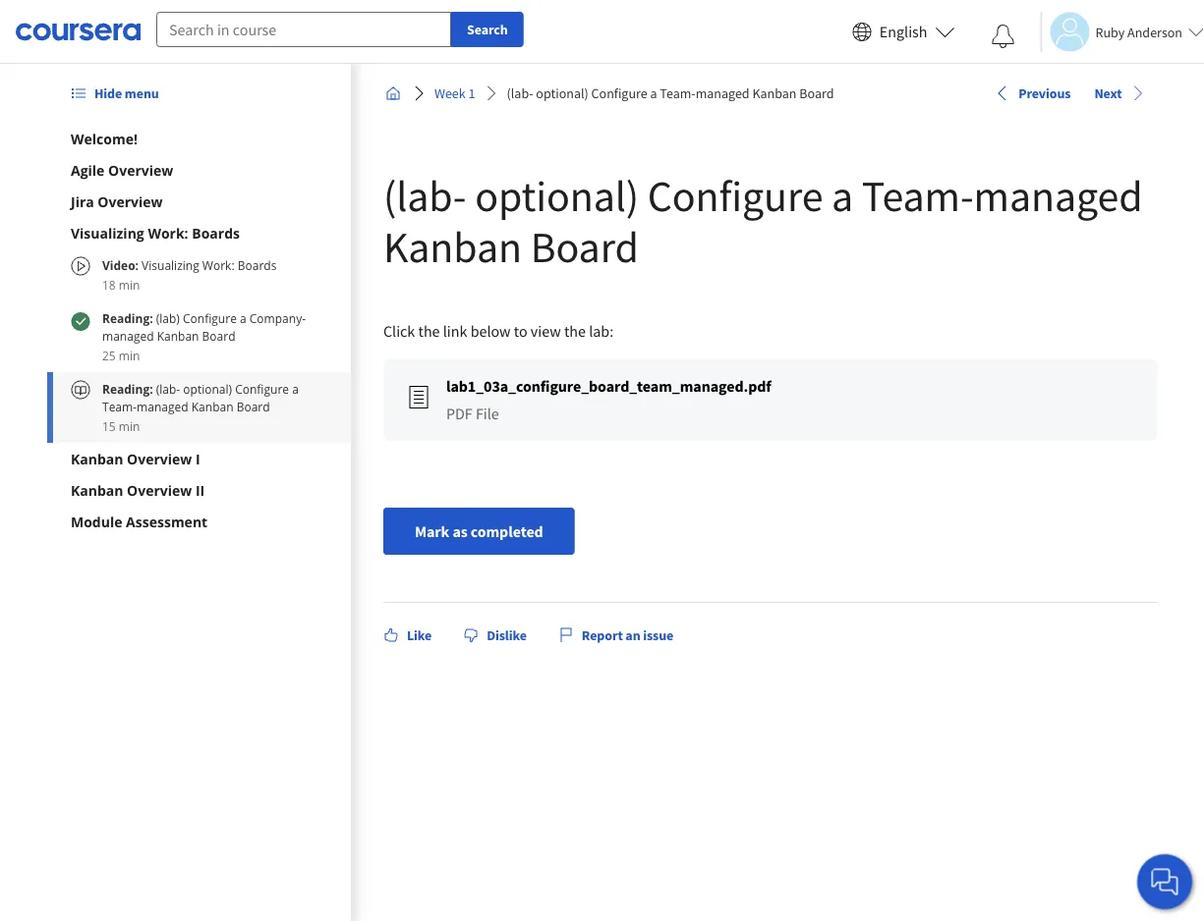 Task type: describe. For each thing, give the bounding box(es) containing it.
ruby anderson button
[[1040, 12, 1204, 52]]

welcome! button
[[71, 129, 328, 148]]

ruby anderson
[[1095, 23, 1182, 41]]

report an issue button
[[550, 618, 681, 654]]

2 vertical spatial (lab- optional) configure a team-managed kanban board
[[102, 381, 299, 415]]

0 horizontal spatial team-
[[102, 399, 137, 415]]

min for (lab)
[[119, 347, 140, 364]]

hide menu
[[94, 85, 159, 102]]

menu
[[125, 85, 159, 102]]

link
[[443, 321, 467, 341]]

welcome!
[[71, 129, 138, 148]]

2 vertical spatial (lab-
[[156, 381, 180, 397]]

an
[[625, 627, 640, 645]]

click
[[383, 321, 415, 341]]

(lab- inside "link"
[[506, 85, 533, 102]]

home image
[[385, 86, 400, 101]]

jira
[[71, 192, 94, 211]]

next button
[[1090, 83, 1149, 103]]

dislike
[[486, 627, 526, 645]]

week
[[434, 85, 465, 102]]

assessment
[[126, 513, 208, 531]]

visualizing inside dropdown button
[[71, 224, 144, 242]]

work: inside dropdown button
[[148, 224, 188, 242]]

like
[[406, 627, 431, 645]]

(lab) configure a company- managed kanban board
[[102, 310, 306, 344]]

board inside "link"
[[799, 85, 833, 102]]

completed
[[470, 522, 543, 542]]

reading: for managed
[[102, 310, 156, 326]]

mark as completed
[[414, 522, 543, 542]]

view
[[530, 321, 560, 341]]

visualizing work: boards button
[[71, 223, 328, 243]]

(lab)
[[156, 310, 180, 326]]

overview for kanban overview i
[[127, 450, 192, 468]]

boards inside video: visualizing work: boards 18 min
[[238, 257, 277, 273]]

kanban overview ii button
[[71, 481, 328, 500]]

overview for kanban overview ii
[[127, 481, 192, 500]]

like button
[[375, 618, 439, 654]]

click the link below to view the lab:
[[383, 321, 613, 341]]

optional) inside "link"
[[536, 85, 588, 102]]

search button
[[451, 12, 524, 47]]

module
[[71, 513, 122, 531]]

agile overview button
[[71, 160, 328, 180]]

2 the from the left
[[564, 321, 585, 341]]

a inside "link"
[[650, 85, 657, 102]]

ruby
[[1095, 23, 1125, 41]]

2 horizontal spatial team-
[[861, 168, 973, 223]]

english
[[879, 22, 927, 42]]

kanban overview i button
[[71, 449, 328, 469]]

kanban inside "link"
[[752, 85, 796, 102]]

coursera image
[[16, 16, 141, 47]]

module assessment
[[71, 513, 208, 531]]

i
[[196, 450, 200, 468]]

week 1
[[434, 85, 475, 102]]

min for (lab-
[[119, 418, 140, 434]]

1 vertical spatial (lab- optional) configure a team-managed kanban board
[[383, 168, 1142, 274]]

Search in course text field
[[156, 12, 451, 47]]

visualizing work: boards
[[71, 224, 240, 242]]

min inside video: visualizing work: boards 18 min
[[119, 277, 140, 293]]

video:
[[102, 257, 139, 273]]

25 min
[[102, 347, 140, 364]]

anderson
[[1127, 23, 1182, 41]]

dislike button
[[455, 618, 534, 654]]

week 1 link
[[426, 76, 483, 111]]

board inside (lab) configure a company- managed kanban board
[[202, 328, 235, 344]]

managed inside (lab) configure a company- managed kanban board
[[102, 328, 154, 344]]

2 vertical spatial optional)
[[183, 381, 232, 397]]



Task type: locate. For each thing, give the bounding box(es) containing it.
boards up the company-
[[238, 257, 277, 273]]

15 min
[[102, 418, 140, 434]]

visualizing inside video: visualizing work: boards 18 min
[[142, 257, 199, 273]]

hide
[[94, 85, 122, 102]]

0 vertical spatial work:
[[148, 224, 188, 242]]

min right 15
[[119, 418, 140, 434]]

reading:
[[102, 310, 156, 326], [102, 381, 156, 397]]

0 vertical spatial visualizing
[[71, 224, 144, 242]]

1 vertical spatial team-
[[861, 168, 973, 223]]

0 vertical spatial optional)
[[536, 85, 588, 102]]

team- inside "link"
[[659, 85, 695, 102]]

2 horizontal spatial (lab-
[[506, 85, 533, 102]]

0 vertical spatial min
[[119, 277, 140, 293]]

boards
[[192, 224, 240, 242], [238, 257, 277, 273]]

25
[[102, 347, 116, 364]]

overview down agile overview
[[98, 192, 163, 211]]

jira overview button
[[71, 192, 328, 211]]

(lab-
[[506, 85, 533, 102], [383, 168, 466, 223], [156, 381, 180, 397]]

below
[[470, 321, 510, 341]]

0 vertical spatial team-
[[659, 85, 695, 102]]

1 vertical spatial boards
[[238, 257, 277, 273]]

overview for agile overview
[[108, 161, 173, 179]]

18
[[102, 277, 116, 293]]

work:
[[148, 224, 188, 242], [202, 257, 235, 273]]

to
[[513, 321, 527, 341]]

0 vertical spatial boards
[[192, 224, 240, 242]]

kanban overview i
[[71, 450, 200, 468]]

issue
[[643, 627, 673, 645]]

mark
[[414, 522, 449, 542]]

lab:
[[588, 321, 613, 341]]

boards inside dropdown button
[[192, 224, 240, 242]]

1 vertical spatial visualizing
[[142, 257, 199, 273]]

agile
[[71, 161, 105, 179]]

0 horizontal spatial work:
[[148, 224, 188, 242]]

min right 18
[[119, 277, 140, 293]]

1 horizontal spatial work:
[[202, 257, 235, 273]]

1 horizontal spatial team-
[[659, 85, 695, 102]]

managed inside "link"
[[695, 85, 749, 102]]

2 vertical spatial team-
[[102, 399, 137, 415]]

0 vertical spatial (lab- optional) configure a team-managed kanban board
[[506, 85, 833, 102]]

video: visualizing work: boards 18 min
[[102, 257, 277, 293]]

work: down jira overview dropdown button
[[148, 224, 188, 242]]

15
[[102, 418, 116, 434]]

search
[[467, 21, 508, 38]]

1 min from the top
[[119, 277, 140, 293]]

2 min from the top
[[119, 347, 140, 364]]

1 vertical spatial (lab-
[[383, 168, 466, 223]]

agile overview
[[71, 161, 173, 179]]

visualizing down visualizing work: boards
[[142, 257, 199, 273]]

1 the from the left
[[418, 321, 439, 341]]

0 horizontal spatial (lab-
[[156, 381, 180, 397]]

the left lab:
[[564, 321, 585, 341]]

1 vertical spatial work:
[[202, 257, 235, 273]]

reading: for team-
[[102, 381, 156, 397]]

previous button
[[990, 83, 1074, 103]]

reading: down 25 min
[[102, 381, 156, 397]]

reading: up 25 min
[[102, 310, 156, 326]]

team-
[[659, 85, 695, 102], [861, 168, 973, 223], [102, 399, 137, 415]]

(lab- optional) configure a team-managed kanban board inside "link"
[[506, 85, 833, 102]]

configure inside "link"
[[591, 85, 647, 102]]

min
[[119, 277, 140, 293], [119, 347, 140, 364], [119, 418, 140, 434]]

a
[[650, 85, 657, 102], [831, 168, 853, 223], [240, 310, 246, 326], [292, 381, 299, 397]]

show notifications image
[[991, 25, 1015, 48]]

english button
[[844, 0, 963, 64]]

view pdf file image
[[406, 386, 430, 409]]

1 vertical spatial reading:
[[102, 381, 156, 397]]

optional)
[[536, 85, 588, 102], [474, 168, 638, 223], [183, 381, 232, 397]]

as
[[452, 522, 467, 542]]

visualizing down the jira overview
[[71, 224, 144, 242]]

pdf
[[446, 404, 472, 424]]

lab1_03a_configure_board_team_managed.pdf
[[446, 376, 771, 396]]

1 horizontal spatial the
[[564, 321, 585, 341]]

overview
[[108, 161, 173, 179], [98, 192, 163, 211], [127, 450, 192, 468], [127, 481, 192, 500]]

work: down visualizing work: boards dropdown button at the top left of the page
[[202, 257, 235, 273]]

lab1_03a_configure_board_team_managed.pdf pdf file
[[446, 376, 771, 424]]

visualizing
[[71, 224, 144, 242], [142, 257, 199, 273]]

overview up kanban overview ii
[[127, 450, 192, 468]]

the
[[418, 321, 439, 341], [564, 321, 585, 341]]

1 vertical spatial optional)
[[474, 168, 638, 223]]

2 vertical spatial min
[[119, 418, 140, 434]]

0 horizontal spatial the
[[418, 321, 439, 341]]

overview for jira overview
[[98, 192, 163, 211]]

1 vertical spatial min
[[119, 347, 140, 364]]

2 reading: from the top
[[102, 381, 156, 397]]

1
[[468, 85, 475, 102]]

kanban overview ii
[[71, 481, 205, 500]]

configure inside (lab) configure a company- managed kanban board
[[183, 310, 237, 326]]

the left link
[[418, 321, 439, 341]]

ii
[[196, 481, 205, 500]]

module assessment button
[[71, 512, 328, 532]]

overview up assessment
[[127, 481, 192, 500]]

completed image
[[71, 312, 90, 331]]

a inside (lab) configure a company- managed kanban board
[[240, 310, 246, 326]]

1 horizontal spatial (lab-
[[383, 168, 466, 223]]

configure
[[591, 85, 647, 102], [647, 168, 823, 223], [183, 310, 237, 326], [235, 381, 289, 397]]

file
[[475, 404, 499, 424]]

kanban inside (lab) configure a company- managed kanban board
[[157, 328, 199, 344]]

report an issue
[[581, 627, 673, 645]]

3 min from the top
[[119, 418, 140, 434]]

overview up the jira overview
[[108, 161, 173, 179]]

company-
[[249, 310, 306, 326]]

0 vertical spatial (lab-
[[506, 85, 533, 102]]

jira overview
[[71, 192, 163, 211]]

report
[[581, 627, 622, 645]]

next
[[1094, 84, 1121, 102]]

boards down jira overview dropdown button
[[192, 224, 240, 242]]

0 vertical spatial reading:
[[102, 310, 156, 326]]

hide menu button
[[63, 76, 167, 111]]

managed
[[695, 85, 749, 102], [973, 168, 1142, 223], [102, 328, 154, 344], [137, 399, 188, 415]]

min right 25
[[119, 347, 140, 364]]

(lab- optional) configure a team-managed kanban board
[[506, 85, 833, 102], [383, 168, 1142, 274], [102, 381, 299, 415]]

mark as completed button
[[383, 508, 574, 555]]

work: inside video: visualizing work: boards 18 min
[[202, 257, 235, 273]]

(lab- optional) configure a team-managed kanban board link
[[498, 76, 841, 111]]

1 reading: from the top
[[102, 310, 156, 326]]

previous
[[1018, 84, 1070, 102]]

board
[[799, 85, 833, 102], [530, 219, 638, 274], [202, 328, 235, 344], [237, 399, 270, 415]]

chat with us image
[[1149, 867, 1180, 898]]

kanban
[[752, 85, 796, 102], [383, 219, 521, 274], [157, 328, 199, 344], [191, 399, 233, 415], [71, 450, 123, 468], [71, 481, 123, 500]]



Task type: vqa. For each thing, say whether or not it's contained in the screenshot.
the rightmost "week"
no



